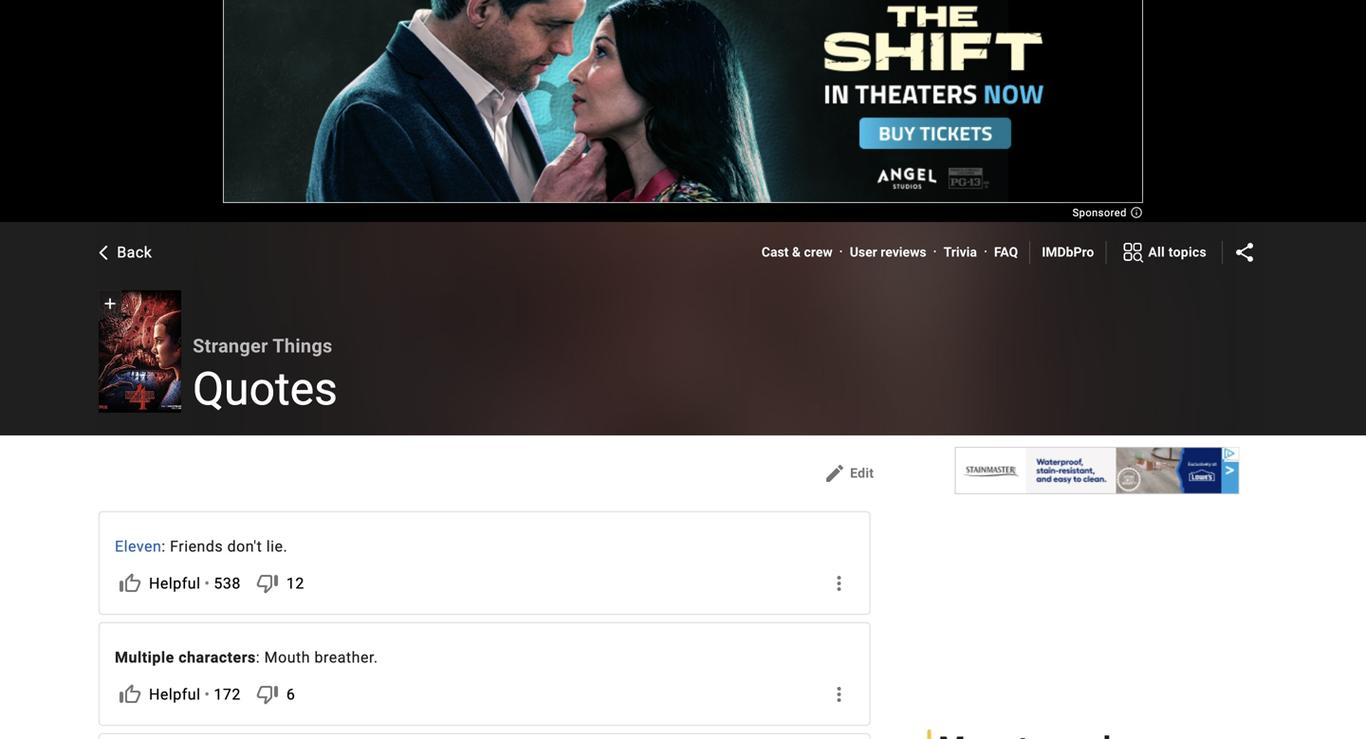 Task type: locate. For each thing, give the bounding box(es) containing it.
0 vertical spatial is not helpful image
[[256, 572, 279, 595]]

1 is helpful image from the top
[[119, 572, 141, 595]]

multiple characters : mouth breather.
[[115, 649, 378, 667]]

• for 538
[[205, 575, 210, 593]]

2 is helpful image from the top
[[119, 683, 141, 706]]

cast & crew button
[[762, 243, 833, 262]]

share on social media image for eleven : friends don't lie.
[[828, 572, 851, 595]]

user reviews button
[[850, 243, 927, 262]]

helpful
[[149, 575, 201, 593], [149, 686, 201, 704]]

multiple
[[115, 649, 174, 667]]

is not helpful image for 6
[[256, 683, 279, 706]]

0 horizontal spatial :
[[162, 538, 166, 556]]

2 • from the top
[[205, 686, 210, 704]]

faq button
[[994, 243, 1018, 262]]

topics
[[1169, 244, 1207, 260]]

1 horizontal spatial :
[[256, 649, 260, 667]]

1 vertical spatial share on social media image
[[828, 683, 851, 706]]

is not helpful image left 12
[[256, 572, 279, 595]]

is helpful image
[[119, 572, 141, 595], [119, 683, 141, 706]]

1 vertical spatial :
[[256, 649, 260, 667]]

all
[[1149, 244, 1165, 260]]

helpful • 172
[[149, 686, 241, 704]]

6
[[286, 686, 295, 704]]

helpful down multiple
[[149, 686, 201, 704]]

1 vertical spatial is helpful image
[[119, 683, 141, 706]]

:
[[162, 538, 166, 556], [256, 649, 260, 667]]

imdbpro button
[[1042, 243, 1094, 262]]

all topics
[[1149, 244, 1207, 260]]

group
[[99, 290, 181, 413]]

share on social media image
[[828, 572, 851, 595], [828, 683, 851, 706]]

is not helpful image left 6
[[256, 683, 279, 706]]

1 vertical spatial is not helpful image
[[256, 683, 279, 706]]

&
[[792, 244, 801, 260]]

•
[[205, 575, 210, 593], [205, 686, 210, 704]]

0 vertical spatial helpful
[[149, 575, 201, 593]]

1 share on social media image from the top
[[828, 572, 851, 595]]

back
[[117, 243, 152, 261]]

2 share on social media image from the top
[[828, 683, 851, 706]]

imdbpro
[[1042, 244, 1094, 260]]

all topics button
[[1107, 237, 1222, 268]]

mouth
[[264, 649, 310, 667]]

• for 172
[[205, 686, 210, 704]]

1 vertical spatial •
[[205, 686, 210, 704]]

is helpful image down eleven link
[[119, 572, 141, 595]]

faq
[[994, 244, 1018, 260]]

edit image
[[824, 462, 847, 485]]

is not helpful image
[[256, 572, 279, 595], [256, 683, 279, 706]]

0 vertical spatial :
[[162, 538, 166, 556]]

• left 538
[[205, 575, 210, 593]]

breather.
[[315, 649, 378, 667]]

0 vertical spatial •
[[205, 575, 210, 593]]

eleven link
[[115, 538, 162, 556]]

0 vertical spatial share on social media image
[[828, 572, 851, 595]]

0 vertical spatial is helpful image
[[119, 572, 141, 595]]

is helpful image down multiple
[[119, 683, 141, 706]]

1 is not helpful image from the top
[[256, 572, 279, 595]]

eleven
[[115, 538, 162, 556]]

: left "friends"
[[162, 538, 166, 556]]

12
[[286, 575, 304, 593]]

helpful down "friends"
[[149, 575, 201, 593]]

2 helpful from the top
[[149, 686, 201, 704]]

1 vertical spatial helpful
[[149, 686, 201, 704]]

: left the mouth
[[256, 649, 260, 667]]

1 • from the top
[[205, 575, 210, 593]]

1 helpful from the top
[[149, 575, 201, 593]]

• left 172 at the left of page
[[205, 686, 210, 704]]

2 is not helpful image from the top
[[256, 683, 279, 706]]



Task type: vqa. For each thing, say whether or not it's contained in the screenshot.
2.9M
no



Task type: describe. For each thing, give the bounding box(es) containing it.
is not helpful image for 12
[[256, 572, 279, 595]]

edit
[[850, 465, 874, 481]]

helpful for helpful • 172
[[149, 686, 201, 704]]

don't
[[227, 538, 262, 556]]

helpful • 538
[[149, 575, 241, 593]]

back button
[[94, 241, 152, 264]]

lie.
[[266, 538, 288, 556]]

trivia button
[[944, 243, 977, 262]]

reviews
[[881, 244, 927, 260]]

sponsored content section
[[223, 0, 1144, 219]]

share on social media image
[[1234, 241, 1256, 264]]

user reviews
[[850, 244, 927, 260]]

sponsored
[[1073, 207, 1130, 219]]

add image
[[101, 294, 120, 313]]

cast
[[762, 244, 789, 260]]

share on social media image for multiple characters : mouth breather.
[[828, 683, 851, 706]]

is helpful image for helpful • 172
[[119, 683, 141, 706]]

is helpful image for helpful • 538
[[119, 572, 141, 595]]

stranger things image
[[99, 290, 181, 413]]

user
[[850, 244, 878, 260]]

stranger things
[[193, 335, 333, 357]]

categories image
[[1122, 241, 1145, 264]]

cast & crew
[[762, 244, 833, 260]]

advertisement region
[[955, 447, 1240, 684]]

helpful for helpful • 538
[[149, 575, 201, 593]]

stranger
[[193, 335, 268, 357]]

arrow left image
[[94, 243, 112, 261]]

trivia
[[944, 244, 977, 260]]

172
[[214, 686, 241, 704]]

things
[[273, 335, 333, 357]]

quotes
[[193, 362, 338, 416]]

characters
[[179, 649, 256, 667]]

friends
[[170, 538, 223, 556]]

eleven : friends don't lie.
[[115, 538, 288, 556]]

538
[[214, 575, 241, 593]]

edit button
[[816, 458, 882, 489]]

crew
[[804, 244, 833, 260]]



